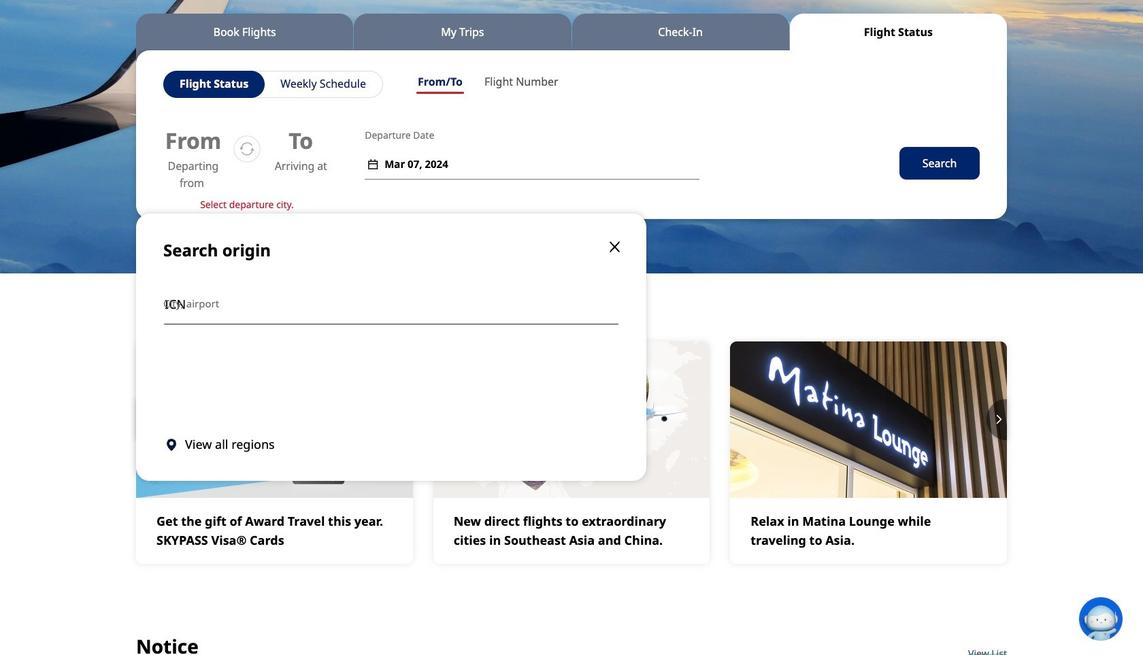 Task type: locate. For each thing, give the bounding box(es) containing it.
search type for departure and arrival group
[[407, 71, 570, 97]]

tab list
[[136, 14, 1007, 50]]

types of flight status group
[[163, 71, 383, 98]]

dialog
[[136, 207, 1007, 481]]

None text field
[[163, 283, 619, 325]]

document
[[136, 214, 647, 481]]



